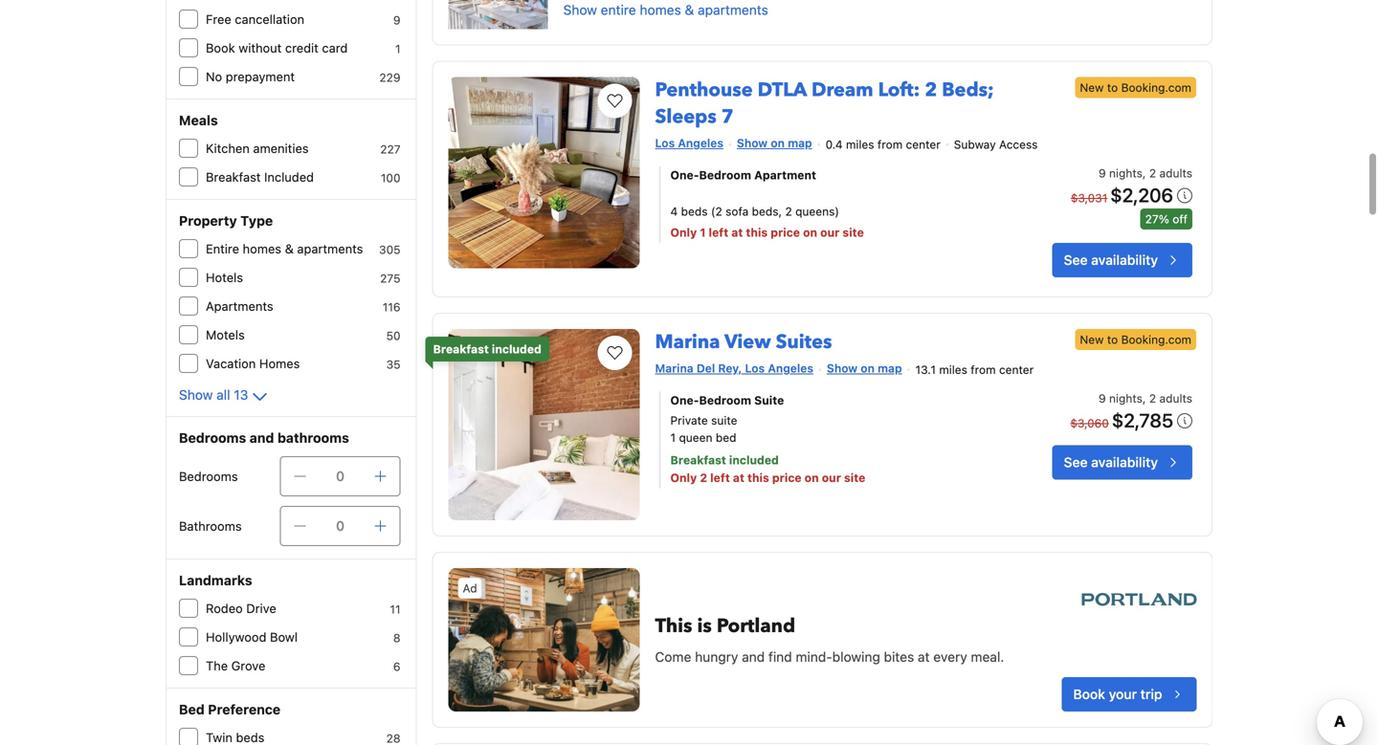 Task type: locate. For each thing, give the bounding box(es) containing it.
0 vertical spatial miles
[[846, 138, 875, 151]]

1 horizontal spatial from
[[971, 363, 996, 377]]

1 vertical spatial miles
[[940, 363, 968, 377]]

1 vertical spatial one-
[[671, 394, 699, 407]]

1 vertical spatial apartments
[[297, 242, 363, 256]]

show all 13
[[179, 387, 248, 403]]

on inside "4 beds (2 sofa beds, 2 queens) only 1 left at this price on our site"
[[803, 226, 818, 239]]

beds
[[681, 205, 708, 218], [236, 731, 265, 745]]

this down suite
[[748, 472, 770, 485]]

free cancellation
[[206, 12, 305, 26]]

los angeles
[[655, 137, 724, 150]]

0 vertical spatial 9
[[393, 13, 401, 27]]

show all 13 button
[[179, 386, 271, 409]]

miles right 0.4
[[846, 138, 875, 151]]

on up "apartment"
[[771, 137, 785, 150]]

bedrooms down show all 13 dropdown button
[[179, 430, 246, 446]]

1 vertical spatial included
[[730, 454, 779, 467]]

0 vertical spatial included
[[492, 343, 542, 356]]

availability down 27%
[[1092, 252, 1159, 268]]

drive
[[246, 602, 276, 616]]

marina
[[655, 329, 720, 356], [655, 362, 694, 375]]

1 vertical spatial our
[[822, 472, 842, 485]]

1 vertical spatial 0
[[336, 518, 345, 534]]

2 , from the top
[[1143, 392, 1147, 405]]

0 vertical spatial beds
[[681, 205, 708, 218]]

availability
[[1092, 252, 1159, 268], [1092, 455, 1159, 470]]

7
[[722, 104, 734, 130]]

see availability link down $2,785
[[1053, 446, 1193, 480]]

los right rey,
[[745, 362, 765, 375]]

from right '13.1'
[[971, 363, 996, 377]]

1 vertical spatial 9 nights , 2 adults
[[1099, 392, 1193, 405]]

1 vertical spatial this
[[748, 472, 770, 485]]

2 up $2,206
[[1150, 167, 1157, 180]]

penthouse dtla dream loft: 2 beds; sleeps 7 link
[[655, 70, 995, 130]]

1 vertical spatial show on map
[[827, 362, 902, 375]]

&
[[685, 2, 694, 18], [285, 242, 294, 256]]

center left subway
[[906, 138, 941, 151]]

0 vertical spatial center
[[906, 138, 941, 151]]

2 one- from the top
[[671, 394, 699, 407]]

2 new to booking.com from the top
[[1080, 333, 1192, 347]]

adults up $2,206
[[1160, 167, 1193, 180]]

0 vertical spatial price
[[771, 226, 800, 239]]

left down bed
[[711, 472, 730, 485]]

2 nights from the top
[[1110, 392, 1143, 405]]

1 vertical spatial availability
[[1092, 455, 1159, 470]]

0 vertical spatial bedroom
[[699, 168, 752, 182]]

see down $3,031
[[1064, 252, 1088, 268]]

see down $3,060
[[1064, 455, 1088, 470]]

homes right entire
[[640, 2, 681, 18]]

show on map up one-bedroom suite link
[[827, 362, 902, 375]]

1 vertical spatial marina
[[655, 362, 694, 375]]

vacation
[[206, 357, 256, 371]]

penthouse
[[655, 77, 753, 104]]

one-bedroom apartment link
[[671, 167, 994, 184]]

site down one-bedroom suite link
[[844, 472, 866, 485]]

miles right '13.1'
[[940, 363, 968, 377]]

apartments
[[206, 299, 273, 314]]

see availability link for penthouse dtla dream loft: 2 beds; sleeps 7
[[1053, 243, 1193, 278]]

marina view suites link
[[655, 322, 832, 356]]

0 vertical spatial only
[[671, 226, 697, 239]]

9 nights , 2 adults for marina view suites
[[1099, 392, 1193, 405]]

only inside one-bedroom suite private suite 1 queen bed breakfast included only 2 left at this price on our site
[[671, 472, 697, 485]]

this down beds,
[[746, 226, 768, 239]]

from for dream
[[878, 138, 903, 151]]

0 horizontal spatial 1
[[395, 42, 401, 56]]

angeles down suites
[[768, 362, 814, 375]]

2 up $2,785
[[1150, 392, 1157, 405]]

new for penthouse dtla dream loft: 2 beds; sleeps 7
[[1080, 81, 1104, 94]]

0 vertical spatial booking.com
[[1122, 81, 1192, 94]]

2 vertical spatial breakfast
[[671, 454, 727, 467]]

on down queens)
[[803, 226, 818, 239]]

1 , from the top
[[1143, 167, 1147, 180]]

beds down preference
[[236, 731, 265, 745]]

0 horizontal spatial center
[[906, 138, 941, 151]]

miles for dream
[[846, 138, 875, 151]]

2 to from the top
[[1108, 333, 1119, 347]]

from for suites
[[971, 363, 996, 377]]

see availability for marina view suites
[[1064, 455, 1159, 470]]

looking for a space of your own? image
[[449, 0, 548, 29]]

0 vertical spatial see availability
[[1064, 252, 1159, 268]]

1 new to booking.com from the top
[[1080, 81, 1192, 94]]

227
[[380, 143, 401, 156]]

0 vertical spatial from
[[878, 138, 903, 151]]

breakfast down kitchen
[[206, 170, 261, 184]]

penthouse dtla dream loft: 2 beds; sleeps 7
[[655, 77, 995, 130]]

bedroom inside one-bedroom suite private suite 1 queen bed breakfast included only 2 left at this price on our site
[[699, 394, 752, 407]]

breakfast for breakfast included
[[206, 170, 261, 184]]

2 marina from the top
[[655, 362, 694, 375]]

new to booking.com for penthouse dtla dream loft: 2 beds; sleeps 7
[[1080, 81, 1192, 94]]

0 vertical spatial availability
[[1092, 252, 1159, 268]]

0 horizontal spatial included
[[492, 343, 542, 356]]

1 one- from the top
[[671, 168, 699, 182]]

0 horizontal spatial breakfast
[[206, 170, 261, 184]]

1 new from the top
[[1080, 81, 1104, 94]]

booking.com for marina view suites
[[1122, 333, 1192, 347]]

one-bedroom suite link
[[671, 392, 994, 409]]

map left 0.4
[[788, 137, 813, 150]]

1 vertical spatial at
[[733, 472, 745, 485]]

amenities
[[253, 141, 309, 156]]

0 vertical spatial new to booking.com
[[1080, 81, 1192, 94]]

marina left del at the right of the page
[[655, 362, 694, 375]]

0 vertical spatial left
[[709, 226, 729, 239]]

0 horizontal spatial homes
[[243, 242, 282, 256]]

27%
[[1146, 213, 1170, 226]]

9 up $3,060
[[1099, 392, 1106, 405]]

show inside 'button'
[[564, 2, 597, 18]]

nights
[[1110, 167, 1143, 180], [1110, 392, 1143, 405]]

nights up $2,206
[[1110, 167, 1143, 180]]

0 vertical spatial to
[[1108, 81, 1119, 94]]

1 horizontal spatial &
[[685, 2, 694, 18]]

1 vertical spatial bedrooms
[[179, 470, 238, 484]]

1 vertical spatial see
[[1064, 455, 1088, 470]]

1 bedroom from the top
[[699, 168, 752, 182]]

1 to from the top
[[1108, 81, 1119, 94]]

9 nights , 2 adults up $2,785
[[1099, 392, 1193, 405]]

see for penthouse dtla dream loft: 2 beds; sleeps 7
[[1064, 252, 1088, 268]]

2 vertical spatial 9
[[1099, 392, 1106, 405]]

1 horizontal spatial homes
[[640, 2, 681, 18]]

1 horizontal spatial included
[[730, 454, 779, 467]]

0 vertical spatial new
[[1080, 81, 1104, 94]]

see availability link down 27%
[[1053, 243, 1193, 278]]

show up one-bedroom suite link
[[827, 362, 858, 375]]

1 see availability link from the top
[[1053, 243, 1193, 278]]

at down sofa
[[732, 226, 743, 239]]

1 horizontal spatial los
[[745, 362, 765, 375]]

meals
[[179, 113, 218, 128]]

2 horizontal spatial 1
[[700, 226, 706, 239]]

1 see availability from the top
[[1064, 252, 1159, 268]]

0 horizontal spatial from
[[878, 138, 903, 151]]

2 down 'queen'
[[700, 472, 708, 485]]

229
[[380, 71, 401, 84]]

0 vertical spatial marina
[[655, 329, 720, 356]]

availability for penthouse dtla dream loft: 2 beds; sleeps 7
[[1092, 252, 1159, 268]]

0 vertical spatial los
[[655, 137, 675, 150]]

dtla
[[758, 77, 807, 104]]

show left entire
[[564, 2, 597, 18]]

0 vertical spatial our
[[821, 226, 840, 239]]

new to booking.com for marina view suites
[[1080, 333, 1192, 347]]

, up $2,785
[[1143, 392, 1147, 405]]

all
[[217, 387, 230, 403]]

1 marina from the top
[[655, 329, 720, 356]]

1 0 from the top
[[336, 469, 345, 484]]

subway access
[[954, 138, 1038, 151]]

0 vertical spatial 9 nights , 2 adults
[[1099, 167, 1193, 180]]

availability down $2,785
[[1092, 455, 1159, 470]]

0 for bathrooms
[[336, 518, 345, 534]]

1 vertical spatial see availability
[[1064, 455, 1159, 470]]

2 booking.com from the top
[[1122, 333, 1192, 347]]

bedroom up suite
[[699, 394, 752, 407]]

0 horizontal spatial miles
[[846, 138, 875, 151]]

map
[[788, 137, 813, 150], [878, 362, 902, 375]]

9
[[393, 13, 401, 27], [1099, 167, 1106, 180], [1099, 392, 1106, 405]]

0 horizontal spatial beds
[[236, 731, 265, 745]]

adults for marina view suites
[[1160, 392, 1193, 405]]

0 vertical spatial one-
[[671, 168, 699, 182]]

homes
[[640, 2, 681, 18], [243, 242, 282, 256]]

0 vertical spatial angeles
[[678, 137, 724, 150]]

show on map
[[737, 137, 813, 150], [827, 362, 902, 375]]

see availability down 27%
[[1064, 252, 1159, 268]]

apartments up penthouse
[[698, 2, 769, 18]]

advertisement region
[[432, 552, 1213, 729]]

price down beds,
[[771, 226, 800, 239]]

2 bedrooms from the top
[[179, 470, 238, 484]]

bedroom up (2
[[699, 168, 752, 182]]

new for marina view suites
[[1080, 333, 1104, 347]]

0 horizontal spatial apartments
[[297, 242, 363, 256]]

new
[[1080, 81, 1104, 94], [1080, 333, 1104, 347]]

0 vertical spatial this
[[746, 226, 768, 239]]

9 up $3,031
[[1099, 167, 1106, 180]]

homes down the type
[[243, 242, 282, 256]]

1 vertical spatial new
[[1080, 333, 1104, 347]]

1 vertical spatial los
[[745, 362, 765, 375]]

the
[[206, 659, 228, 674]]

cancellation
[[235, 12, 305, 26]]

one- for one-bedroom apartment
[[671, 168, 699, 182]]

at down bed
[[733, 472, 745, 485]]

show left all
[[179, 387, 213, 403]]

2 new from the top
[[1080, 333, 1104, 347]]

only inside "4 beds (2 sofa beds, 2 queens) only 1 left at this price on our site"
[[671, 226, 697, 239]]

site
[[843, 226, 864, 239], [844, 472, 866, 485]]

0 vertical spatial nights
[[1110, 167, 1143, 180]]

2 see availability from the top
[[1064, 455, 1159, 470]]

0 vertical spatial homes
[[640, 2, 681, 18]]

2 9 nights , 2 adults from the top
[[1099, 392, 1193, 405]]

0
[[336, 469, 345, 484], [336, 518, 345, 534]]

bedrooms up bathrooms
[[179, 470, 238, 484]]

1 vertical spatial nights
[[1110, 392, 1143, 405]]

1 vertical spatial from
[[971, 363, 996, 377]]

2 see from the top
[[1064, 455, 1088, 470]]

our down queens)
[[821, 226, 840, 239]]

$3,031
[[1071, 191, 1108, 205]]

breakfast down 'queen'
[[671, 454, 727, 467]]

9 for penthouse dtla dream loft: 2 beds; sleeps 7
[[1099, 167, 1106, 180]]

adults up $2,785
[[1160, 392, 1193, 405]]

one- down los angeles
[[671, 168, 699, 182]]

0 vertical spatial &
[[685, 2, 694, 18]]

to
[[1108, 81, 1119, 94], [1108, 333, 1119, 347]]

0 vertical spatial show on map
[[737, 137, 813, 150]]

site down one-bedroom apartment link
[[843, 226, 864, 239]]

from down loft:
[[878, 138, 903, 151]]

1 nights from the top
[[1110, 167, 1143, 180]]

one- up the private
[[671, 394, 699, 407]]

2 right loft:
[[925, 77, 938, 104]]

1 vertical spatial only
[[671, 472, 697, 485]]

1 vertical spatial price
[[773, 472, 802, 485]]

1 vertical spatial center
[[1000, 363, 1034, 377]]

1 vertical spatial 9
[[1099, 167, 1106, 180]]

site inside "4 beds (2 sofa beds, 2 queens) only 1 left at this price on our site"
[[843, 226, 864, 239]]

0 vertical spatial ,
[[1143, 167, 1147, 180]]

our
[[821, 226, 840, 239], [822, 472, 842, 485]]

1 vertical spatial see availability link
[[1053, 446, 1193, 480]]

entire homes & apartments
[[206, 242, 363, 256]]

1 bedrooms from the top
[[179, 430, 246, 446]]

1 horizontal spatial beds
[[681, 205, 708, 218]]

1 horizontal spatial map
[[878, 362, 902, 375]]

beds inside "4 beds (2 sofa beds, 2 queens) only 1 left at this price on our site"
[[681, 205, 708, 218]]

2 0 from the top
[[336, 518, 345, 534]]

see availability
[[1064, 252, 1159, 268], [1064, 455, 1159, 470]]

penthouse dtla dream loft: 2 beds; sleeps 7 image
[[449, 77, 640, 269]]

, for marina view suites
[[1143, 392, 1147, 405]]

bedrooms
[[179, 430, 246, 446], [179, 470, 238, 484]]

1 inside one-bedroom suite private suite 1 queen bed breakfast included only 2 left at this price on our site
[[671, 431, 676, 445]]

1 horizontal spatial center
[[1000, 363, 1034, 377]]

from
[[878, 138, 903, 151], [971, 363, 996, 377]]

0 vertical spatial map
[[788, 137, 813, 150]]

0 vertical spatial 0
[[336, 469, 345, 484]]

1 horizontal spatial show on map
[[827, 362, 902, 375]]

1 booking.com from the top
[[1122, 81, 1192, 94]]

subway
[[954, 138, 996, 151]]

1 only from the top
[[671, 226, 697, 239]]

map for suites
[[878, 362, 902, 375]]

100
[[381, 171, 401, 185]]

only down the 4
[[671, 226, 697, 239]]

see for marina view suites
[[1064, 455, 1088, 470]]

show up one-bedroom apartment
[[737, 137, 768, 150]]

breakfast included
[[206, 170, 314, 184]]

8
[[393, 632, 401, 645]]

0 horizontal spatial map
[[788, 137, 813, 150]]

breakfast for breakfast included
[[433, 343, 489, 356]]

suite
[[711, 414, 738, 428]]

price down suite
[[773, 472, 802, 485]]

see availability link for marina view suites
[[1053, 446, 1193, 480]]

breakfast right 50
[[433, 343, 489, 356]]

1 vertical spatial to
[[1108, 333, 1119, 347]]

1 vertical spatial &
[[285, 242, 294, 256]]

bedroom for suite
[[699, 394, 752, 407]]

miles
[[846, 138, 875, 151], [940, 363, 968, 377]]

on down one-bedroom suite link
[[805, 472, 819, 485]]

1 horizontal spatial apartments
[[698, 2, 769, 18]]

left
[[709, 226, 729, 239], [711, 472, 730, 485]]

1 horizontal spatial miles
[[940, 363, 968, 377]]

& inside 'button'
[[685, 2, 694, 18]]

2 see availability link from the top
[[1053, 446, 1193, 480]]

angeles down "sleeps"
[[678, 137, 724, 150]]

1 vertical spatial ,
[[1143, 392, 1147, 405]]

9 up 229
[[393, 13, 401, 27]]

0 vertical spatial bedrooms
[[179, 430, 246, 446]]

new to booking.com
[[1080, 81, 1192, 94], [1080, 333, 1192, 347]]

property type
[[179, 213, 273, 229]]

bed
[[179, 702, 205, 718]]

0 for bedrooms
[[336, 469, 345, 484]]

1 vertical spatial homes
[[243, 242, 282, 256]]

suite
[[755, 394, 784, 407]]

bedrooms for bedrooms
[[179, 470, 238, 484]]

2 only from the top
[[671, 472, 697, 485]]

left down (2
[[709, 226, 729, 239]]

center right '13.1'
[[1000, 363, 1034, 377]]

1 9 nights , 2 adults from the top
[[1099, 167, 1193, 180]]

our down one-bedroom suite link
[[822, 472, 842, 485]]

on inside one-bedroom suite private suite 1 queen bed breakfast included only 2 left at this price on our site
[[805, 472, 819, 485]]

2 right beds,
[[786, 205, 792, 218]]

0 horizontal spatial angeles
[[678, 137, 724, 150]]

0 vertical spatial adults
[[1160, 167, 1193, 180]]

1 availability from the top
[[1092, 252, 1159, 268]]

2 vertical spatial 1
[[671, 431, 676, 445]]

0 vertical spatial see
[[1064, 252, 1088, 268]]

apartments left the 305
[[297, 242, 363, 256]]

marina up del at the right of the page
[[655, 329, 720, 356]]

see availability for penthouse dtla dream loft: 2 beds; sleeps 7
[[1064, 252, 1159, 268]]

beds right the 4
[[681, 205, 708, 218]]

motels
[[206, 328, 245, 342]]

1 vertical spatial site
[[844, 472, 866, 485]]

and
[[250, 430, 274, 446]]

show on map up "apartment"
[[737, 137, 813, 150]]

nights up $2,785
[[1110, 392, 1143, 405]]

only down 'queen'
[[671, 472, 697, 485]]

los down "sleeps"
[[655, 137, 675, 150]]

0 vertical spatial see availability link
[[1053, 243, 1193, 278]]

included
[[264, 170, 314, 184]]

see availability down $3,060
[[1064, 455, 1159, 470]]

1 vertical spatial 1
[[700, 226, 706, 239]]

1 see from the top
[[1064, 252, 1088, 268]]

1 inside "4 beds (2 sofa beds, 2 queens) only 1 left at this price on our site"
[[700, 226, 706, 239]]

1 adults from the top
[[1160, 167, 1193, 180]]

2 bedroom from the top
[[699, 394, 752, 407]]

2 availability from the top
[[1092, 455, 1159, 470]]

1 vertical spatial bedroom
[[699, 394, 752, 407]]

map left '13.1'
[[878, 362, 902, 375]]

,
[[1143, 167, 1147, 180], [1143, 392, 1147, 405]]

left inside "4 beds (2 sofa beds, 2 queens) only 1 left at this price on our site"
[[709, 226, 729, 239]]

2 inside one-bedroom suite private suite 1 queen bed breakfast included only 2 left at this price on our site
[[700, 472, 708, 485]]

access
[[1000, 138, 1038, 151]]

0.4 miles from center
[[826, 138, 941, 151]]

1 vertical spatial new to booking.com
[[1080, 333, 1192, 347]]

rodeo drive
[[206, 602, 276, 616]]

sleeps
[[655, 104, 717, 130]]

sofa
[[726, 205, 749, 218]]

2 adults from the top
[[1160, 392, 1193, 405]]

included
[[492, 343, 542, 356], [730, 454, 779, 467]]

9 nights , 2 adults up $2,206
[[1099, 167, 1193, 180]]

0 horizontal spatial show on map
[[737, 137, 813, 150]]

show inside dropdown button
[[179, 387, 213, 403]]

one- inside one-bedroom suite private suite 1 queen bed breakfast included only 2 left at this price on our site
[[671, 394, 699, 407]]

1 vertical spatial left
[[711, 472, 730, 485]]

1 horizontal spatial 1
[[671, 431, 676, 445]]

our inside "4 beds (2 sofa beds, 2 queens) only 1 left at this price on our site"
[[821, 226, 840, 239]]

1 vertical spatial angeles
[[768, 362, 814, 375]]

, up $2,206
[[1143, 167, 1147, 180]]



Task type: describe. For each thing, give the bounding box(es) containing it.
beds;
[[942, 77, 995, 104]]

beds for twin
[[236, 731, 265, 745]]

price inside one-bedroom suite private suite 1 queen bed breakfast included only 2 left at this price on our site
[[773, 472, 802, 485]]

center for suites
[[1000, 363, 1034, 377]]

0 horizontal spatial los
[[655, 137, 675, 150]]

no prepayment
[[206, 69, 295, 84]]

del
[[697, 362, 715, 375]]

entire
[[206, 242, 239, 256]]

included inside one-bedroom suite private suite 1 queen bed breakfast included only 2 left at this price on our site
[[730, 454, 779, 467]]

$2,785
[[1112, 409, 1174, 432]]

9 for marina view suites
[[1099, 392, 1106, 405]]

6
[[393, 661, 401, 674]]

queen
[[679, 431, 713, 445]]

booking.com for penthouse dtla dream loft: 2 beds; sleeps 7
[[1122, 81, 1192, 94]]

, for penthouse dtla dream loft: 2 beds; sleeps 7
[[1143, 167, 1147, 180]]

twin beds
[[206, 731, 265, 745]]

map for dream
[[788, 137, 813, 150]]

nights for marina view suites
[[1110, 392, 1143, 405]]

to for marina view suites
[[1108, 333, 1119, 347]]

availability for marina view suites
[[1092, 455, 1159, 470]]

preference
[[208, 702, 281, 718]]

hollywood
[[206, 630, 267, 645]]

grove
[[231, 659, 266, 674]]

bed preference
[[179, 702, 281, 718]]

marina view suites
[[655, 329, 832, 356]]

view
[[725, 329, 771, 356]]

bedrooms and bathrooms
[[179, 430, 349, 446]]

private
[[671, 414, 708, 428]]

at inside one-bedroom suite private suite 1 queen bed breakfast included only 2 left at this price on our site
[[733, 472, 745, 485]]

at inside "4 beds (2 sofa beds, 2 queens) only 1 left at this price on our site"
[[732, 226, 743, 239]]

$2,206
[[1111, 184, 1174, 206]]

the grove
[[206, 659, 266, 674]]

275
[[380, 272, 401, 285]]

0 vertical spatial 1
[[395, 42, 401, 56]]

50
[[386, 329, 401, 343]]

11
[[390, 603, 401, 617]]

card
[[322, 41, 348, 55]]

this inside "4 beds (2 sofa beds, 2 queens) only 1 left at this price on our site"
[[746, 226, 768, 239]]

116
[[383, 301, 401, 314]]

vacation homes
[[206, 357, 300, 371]]

4
[[671, 205, 678, 218]]

homes
[[259, 357, 300, 371]]

center for dream
[[906, 138, 941, 151]]

$3,060
[[1071, 417, 1110, 430]]

credit
[[285, 41, 319, 55]]

price inside "4 beds (2 sofa beds, 2 queens) only 1 left at this price on our site"
[[771, 226, 800, 239]]

4 beds (2 sofa beds, 2 queens) only 1 left at this price on our site
[[671, 205, 864, 239]]

landmarks
[[179, 573, 252, 589]]

marina del rey, los angeles
[[655, 362, 814, 375]]

2 inside penthouse dtla dream loft: 2 beds; sleeps 7
[[925, 77, 938, 104]]

35
[[386, 358, 401, 371]]

marina view suites image
[[449, 329, 640, 521]]

adults for penthouse dtla dream loft: 2 beds; sleeps 7
[[1160, 167, 1193, 180]]

prepayment
[[226, 69, 295, 84]]

free
[[206, 12, 231, 26]]

13.1
[[916, 363, 936, 377]]

homes inside 'button'
[[640, 2, 681, 18]]

one-bedroom apartment
[[671, 168, 817, 182]]

305
[[379, 243, 401, 257]]

bowl
[[270, 630, 298, 645]]

show entire homes & apartments
[[564, 2, 769, 18]]

breakfast included
[[433, 343, 542, 356]]

(2
[[711, 205, 723, 218]]

suites
[[776, 329, 832, 356]]

show entire homes & apartments button
[[564, 1, 769, 20]]

left inside one-bedroom suite private suite 1 queen bed breakfast included only 2 left at this price on our site
[[711, 472, 730, 485]]

13
[[234, 387, 248, 403]]

type
[[240, 213, 273, 229]]

our inside one-bedroom suite private suite 1 queen bed breakfast included only 2 left at this price on our site
[[822, 472, 842, 485]]

miles for suites
[[940, 363, 968, 377]]

hollywood bowl
[[206, 630, 298, 645]]

beds,
[[752, 205, 782, 218]]

9 nights , 2 adults for penthouse dtla dream loft: 2 beds; sleeps 7
[[1099, 167, 1193, 180]]

apartments inside show entire homes & apartments 'button'
[[698, 2, 769, 18]]

show on map for suites
[[827, 362, 902, 375]]

0.4
[[826, 138, 843, 151]]

2 inside "4 beds (2 sofa beds, 2 queens) only 1 left at this price on our site"
[[786, 205, 792, 218]]

bedroom for apartment
[[699, 168, 752, 182]]

bed
[[716, 431, 737, 445]]

marina for marina view suites
[[655, 329, 720, 356]]

this inside one-bedroom suite private suite 1 queen bed breakfast included only 2 left at this price on our site
[[748, 472, 770, 485]]

hotels
[[206, 270, 243, 285]]

1 horizontal spatial angeles
[[768, 362, 814, 375]]

show on map for dream
[[737, 137, 813, 150]]

book
[[206, 41, 235, 55]]

on up one-bedroom suite link
[[861, 362, 875, 375]]

apartment
[[755, 168, 817, 182]]

one-bedroom suite private suite 1 queen bed breakfast included only 2 left at this price on our site
[[671, 394, 866, 485]]

to for penthouse dtla dream loft: 2 beds; sleeps 7
[[1108, 81, 1119, 94]]

entire
[[601, 2, 636, 18]]

kitchen
[[206, 141, 250, 156]]

off
[[1173, 213, 1188, 226]]

queens)
[[796, 205, 840, 218]]

loft:
[[879, 77, 920, 104]]

breakfast inside one-bedroom suite private suite 1 queen bed breakfast included only 2 left at this price on our site
[[671, 454, 727, 467]]

bathrooms
[[278, 430, 349, 446]]

property
[[179, 213, 237, 229]]

marina for marina del rey, los angeles
[[655, 362, 694, 375]]

one- for one-bedroom suite private suite 1 queen bed breakfast included only 2 left at this price on our site
[[671, 394, 699, 407]]

rodeo
[[206, 602, 243, 616]]

kitchen amenities
[[206, 141, 309, 156]]

bathrooms
[[179, 519, 242, 534]]

site inside one-bedroom suite private suite 1 queen bed breakfast included only 2 left at this price on our site
[[844, 472, 866, 485]]

nights for penthouse dtla dream loft: 2 beds; sleeps 7
[[1110, 167, 1143, 180]]

0 horizontal spatial &
[[285, 242, 294, 256]]

bedrooms for bedrooms and bathrooms
[[179, 430, 246, 446]]

rey,
[[718, 362, 742, 375]]

without
[[239, 41, 282, 55]]

no
[[206, 69, 222, 84]]

27% off
[[1146, 213, 1188, 226]]

beds for 4
[[681, 205, 708, 218]]

13.1 miles from center
[[916, 363, 1034, 377]]



Task type: vqa. For each thing, say whether or not it's contained in the screenshot.
26 April 2024 checkbox on the bottom right of page
no



